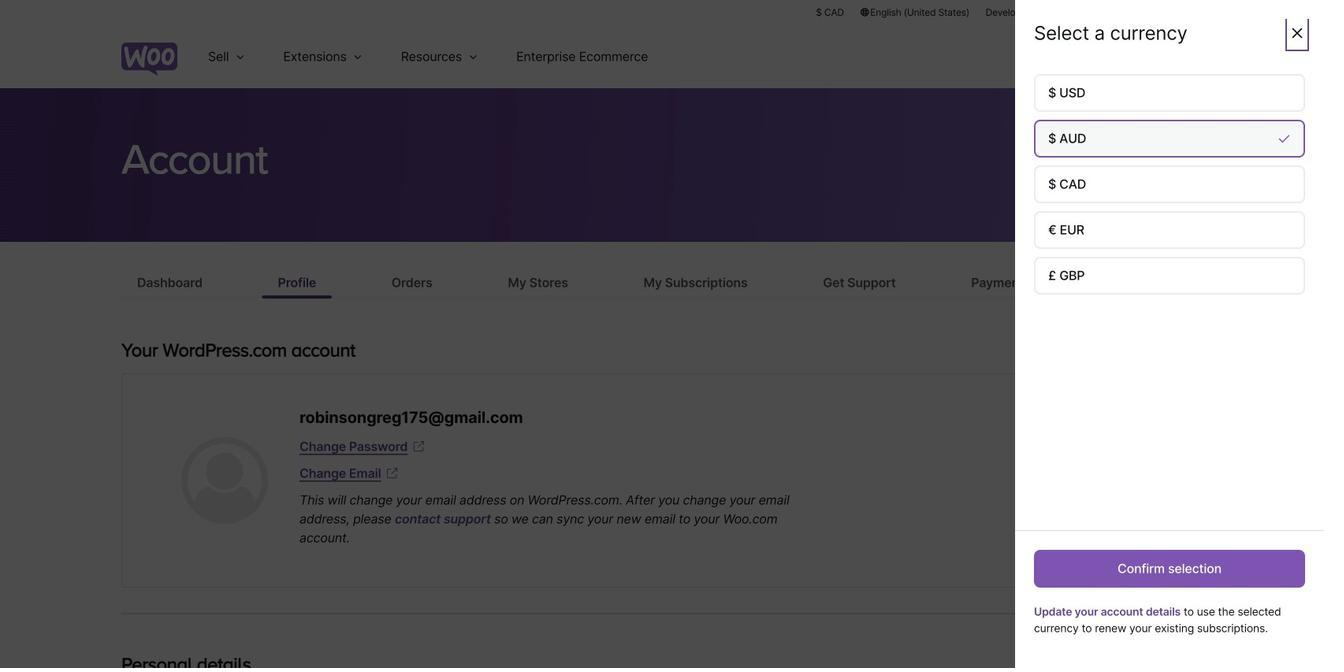 Task type: locate. For each thing, give the bounding box(es) containing it.
external link image
[[411, 439, 427, 455]]

gravatar image image
[[181, 438, 268, 524]]

service navigation menu element
[[1109, 31, 1203, 82]]



Task type: describe. For each thing, give the bounding box(es) containing it.
search image
[[1138, 44, 1163, 69]]

external link image
[[385, 466, 400, 482]]

close selector image
[[1290, 25, 1306, 41]]

open account menu image
[[1178, 44, 1203, 69]]



